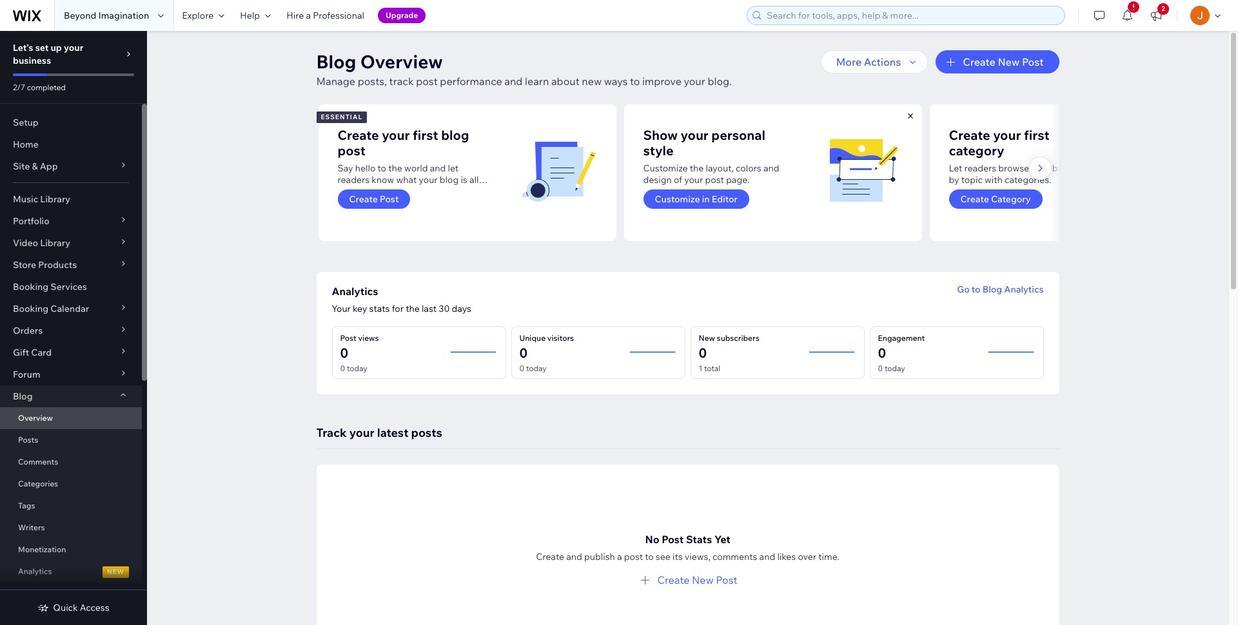 Task type: locate. For each thing, give the bounding box(es) containing it.
&
[[32, 161, 38, 172]]

first up the world
[[413, 127, 438, 143]]

1 horizontal spatial analytics
[[332, 285, 378, 298]]

1 horizontal spatial create new post button
[[936, 50, 1059, 74]]

see
[[656, 551, 671, 563]]

library inside popup button
[[40, 237, 70, 249]]

set
[[35, 42, 49, 54]]

time.
[[819, 551, 840, 563]]

create your first category let readers browse your blog posts by topic with categories.
[[949, 127, 1097, 186]]

sidebar element
[[0, 31, 147, 626]]

no
[[645, 533, 659, 546]]

blog.
[[708, 75, 732, 88]]

1 horizontal spatial readers
[[964, 163, 997, 174]]

gift
[[13, 347, 29, 359]]

what
[[396, 174, 417, 186]]

readers down category
[[964, 163, 997, 174]]

0 horizontal spatial blog
[[13, 391, 33, 402]]

0 vertical spatial booking
[[13, 281, 48, 293]]

0 horizontal spatial 0 today
[[340, 364, 367, 373]]

1 horizontal spatial first
[[1024, 127, 1050, 143]]

0 horizontal spatial a
[[306, 10, 311, 21]]

the inside 'analytics your key stats for the last 30 days'
[[406, 303, 420, 315]]

Search for tools, apps, help & more... field
[[763, 6, 1061, 25]]

1 0 today from the left
[[340, 364, 367, 373]]

booking for booking calendar
[[13, 303, 48, 315]]

booking inside popup button
[[13, 303, 48, 315]]

a right hire
[[306, 10, 311, 21]]

store products button
[[0, 254, 142, 276]]

a inside hire a professional 'link'
[[306, 10, 311, 21]]

go to blog analytics button
[[957, 284, 1044, 295]]

0 vertical spatial customize
[[643, 163, 688, 174]]

first inside "create your first category let readers browse your blog posts by topic with categories."
[[1024, 127, 1050, 143]]

blog for blog overview manage posts, track post performance and learn about new ways to improve your blog.
[[316, 50, 356, 73]]

the left the world
[[388, 163, 402, 174]]

first up the browse
[[1024, 127, 1050, 143]]

2 library from the top
[[40, 237, 70, 249]]

library up products
[[40, 237, 70, 249]]

1 vertical spatial customize
[[655, 193, 700, 205]]

1 vertical spatial create new post button
[[638, 573, 738, 588]]

and inside blog overview manage posts, track post performance and learn about new ways to improve your blog.
[[504, 75, 523, 88]]

0 horizontal spatial create new post button
[[638, 573, 738, 588]]

2 horizontal spatial today
[[885, 364, 905, 373]]

groups link
[[0, 583, 142, 605]]

post left see
[[624, 551, 643, 563]]

2 first from the left
[[1024, 127, 1050, 143]]

0 vertical spatial posts
[[1073, 163, 1097, 174]]

1 vertical spatial blog
[[983, 284, 1002, 295]]

let's
[[13, 42, 33, 54]]

2 0 today from the left
[[520, 364, 547, 373]]

1 horizontal spatial posts
[[1073, 163, 1097, 174]]

the for stats
[[406, 303, 420, 315]]

booking for booking services
[[13, 281, 48, 293]]

1 horizontal spatial a
[[617, 551, 622, 563]]

overview inside sidebar element
[[18, 413, 53, 423]]

list
[[316, 104, 1238, 241]]

the for style
[[690, 163, 704, 174]]

analytics inside sidebar element
[[18, 567, 52, 577]]

2 vertical spatial blog
[[13, 391, 33, 402]]

2 horizontal spatial 0 today
[[878, 364, 905, 373]]

your right up
[[64, 42, 83, 54]]

analytics down monetization
[[18, 567, 52, 577]]

new
[[998, 55, 1020, 68], [699, 333, 715, 343], [692, 574, 714, 587]]

0 vertical spatial library
[[40, 193, 70, 205]]

blog button
[[0, 386, 142, 408]]

imagination
[[98, 10, 149, 21]]

professional
[[313, 10, 364, 21]]

post up the say
[[338, 143, 366, 159]]

quick access button
[[38, 602, 109, 614]]

overview inside blog overview manage posts, track post performance and learn about new ways to improve your blog.
[[360, 50, 443, 73]]

manage
[[316, 75, 355, 88]]

categories link
[[0, 473, 142, 495]]

today down "post views"
[[347, 364, 367, 373]]

today down engagement
[[885, 364, 905, 373]]

create post button
[[338, 190, 410, 209]]

music
[[13, 193, 38, 205]]

to right ways
[[630, 75, 640, 88]]

blog up manage
[[316, 50, 356, 73]]

portfolio
[[13, 215, 49, 227]]

learn
[[525, 75, 549, 88]]

blog overview.dealer.customize post page.title image
[[825, 130, 903, 207]]

analytics
[[1004, 284, 1044, 295], [332, 285, 378, 298], [18, 567, 52, 577]]

orders button
[[0, 320, 142, 342]]

blog inside 'blog' dropdown button
[[13, 391, 33, 402]]

1 vertical spatial overview
[[18, 413, 53, 423]]

the right the for at left
[[406, 303, 420, 315]]

forum button
[[0, 364, 142, 386]]

overview up the 'track'
[[360, 50, 443, 73]]

your inside let's set up your business
[[64, 42, 83, 54]]

browse
[[999, 163, 1029, 174]]

and left 'let'
[[430, 163, 446, 174]]

0 today down unique
[[520, 364, 547, 373]]

0 vertical spatial create new post
[[963, 55, 1044, 68]]

category
[[991, 193, 1031, 205]]

0 today for unique
[[520, 364, 547, 373]]

0 vertical spatial blog
[[316, 50, 356, 73]]

customize down of in the right of the page
[[655, 193, 700, 205]]

unique
[[520, 333, 546, 343]]

your left blog.
[[684, 75, 705, 88]]

0 vertical spatial new
[[998, 55, 1020, 68]]

booking up orders on the bottom of page
[[13, 303, 48, 315]]

30
[[439, 303, 450, 315]]

library up portfolio dropdown button
[[40, 193, 70, 205]]

post right the 'track'
[[416, 75, 438, 88]]

2 booking from the top
[[13, 303, 48, 315]]

site & app button
[[0, 155, 142, 177]]

beyond
[[64, 10, 96, 21]]

post inside essential create your first blog post say hello to the world and let readers know what your blog is all about. create post
[[380, 193, 399, 205]]

2 button
[[1142, 0, 1171, 31]]

2 horizontal spatial the
[[690, 163, 704, 174]]

views
[[358, 333, 379, 343]]

0 today for post
[[340, 364, 367, 373]]

posts right latest
[[411, 426, 442, 440]]

a inside no post stats yet create and publish a post to see its views, comments and likes over time.
[[617, 551, 622, 563]]

blog right go
[[983, 284, 1002, 295]]

0 horizontal spatial the
[[388, 163, 402, 174]]

post inside no post stats yet create and publish a post to see its views, comments and likes over time.
[[624, 551, 643, 563]]

0 today down engagement
[[878, 364, 905, 373]]

1 vertical spatial create new post
[[657, 574, 738, 587]]

analytics right go
[[1004, 284, 1044, 295]]

library
[[40, 193, 70, 205], [40, 237, 70, 249]]

actions
[[864, 55, 901, 68]]

library for music library
[[40, 193, 70, 205]]

1 today from the left
[[347, 364, 367, 373]]

site
[[13, 161, 30, 172]]

1 vertical spatial library
[[40, 237, 70, 249]]

1 vertical spatial a
[[617, 551, 622, 563]]

posts right categories.
[[1073, 163, 1097, 174]]

is
[[461, 174, 467, 186]]

help
[[240, 10, 260, 21]]

create inside button
[[961, 193, 989, 205]]

blog right categories.
[[1052, 163, 1071, 174]]

last
[[422, 303, 437, 315]]

1 first from the left
[[413, 127, 438, 143]]

help button
[[232, 0, 279, 31]]

your right the what
[[419, 174, 438, 186]]

1 booking from the top
[[13, 281, 48, 293]]

music library
[[13, 193, 70, 205]]

to right hello on the top left of the page
[[378, 163, 386, 174]]

today down unique
[[526, 364, 547, 373]]

monetization
[[18, 545, 66, 555]]

services
[[50, 281, 87, 293]]

booking services link
[[0, 276, 142, 298]]

a right publish
[[617, 551, 622, 563]]

readers up create post button
[[338, 174, 370, 186]]

topic
[[961, 174, 983, 186]]

new subscribers
[[699, 333, 760, 343]]

readers
[[964, 163, 997, 174], [338, 174, 370, 186]]

1 library from the top
[[40, 193, 70, 205]]

more actions button
[[821, 50, 928, 74]]

0 horizontal spatial overview
[[18, 413, 53, 423]]

post inside blog overview manage posts, track post performance and learn about new ways to improve your blog.
[[416, 75, 438, 88]]

categories
[[18, 479, 58, 489]]

posts inside "create your first category let readers browse your blog posts by topic with categories."
[[1073, 163, 1097, 174]]

stats
[[686, 533, 712, 546]]

to left see
[[645, 551, 654, 563]]

library for video library
[[40, 237, 70, 249]]

your right of in the right of the page
[[684, 174, 703, 186]]

the inside show your personal style customize the layout, colors and design of your post page.
[[690, 163, 704, 174]]

booking calendar
[[13, 303, 89, 315]]

the right of in the right of the page
[[690, 163, 704, 174]]

0 horizontal spatial readers
[[338, 174, 370, 186]]

blog overview manage posts, track post performance and learn about new ways to improve your blog.
[[316, 50, 732, 88]]

3 today from the left
[[885, 364, 905, 373]]

3 0 today from the left
[[878, 364, 905, 373]]

gift card
[[13, 347, 52, 359]]

quick access
[[53, 602, 109, 614]]

0 vertical spatial overview
[[360, 50, 443, 73]]

1 horizontal spatial today
[[526, 364, 547, 373]]

booking down store
[[13, 281, 48, 293]]

its
[[673, 551, 683, 563]]

2 vertical spatial new
[[692, 574, 714, 587]]

0 today down "post views"
[[340, 364, 367, 373]]

1 vertical spatial booking
[[13, 303, 48, 315]]

completed
[[27, 83, 66, 92]]

about
[[551, 75, 580, 88]]

1 horizontal spatial blog
[[316, 50, 356, 73]]

customize inside button
[[655, 193, 700, 205]]

1 vertical spatial posts
[[411, 426, 442, 440]]

1 horizontal spatial create new post
[[963, 55, 1044, 68]]

upgrade
[[386, 10, 418, 20]]

overview up posts at bottom
[[18, 413, 53, 423]]

2 today from the left
[[526, 364, 547, 373]]

0 vertical spatial create new post button
[[936, 50, 1059, 74]]

blog down forum
[[13, 391, 33, 402]]

analytics up the key
[[332, 285, 378, 298]]

1 vertical spatial new
[[699, 333, 715, 343]]

1 horizontal spatial 0 today
[[520, 364, 547, 373]]

analytics inside 'analytics your key stats for the last 30 days'
[[332, 285, 378, 298]]

0 horizontal spatial today
[[347, 364, 367, 373]]

blog inside blog overview manage posts, track post performance and learn about new ways to improve your blog.
[[316, 50, 356, 73]]

days
[[452, 303, 471, 315]]

and left learn
[[504, 75, 523, 88]]

your inside blog overview manage posts, track post performance and learn about new ways to improve your blog.
[[684, 75, 705, 88]]

posts,
[[358, 75, 387, 88]]

1 horizontal spatial overview
[[360, 50, 443, 73]]

to inside blog overview manage posts, track post performance and learn about new ways to improve your blog.
[[630, 75, 640, 88]]

your
[[64, 42, 83, 54], [684, 75, 705, 88], [382, 127, 410, 143], [681, 127, 709, 143], [993, 127, 1021, 143], [1031, 163, 1050, 174], [419, 174, 438, 186], [684, 174, 703, 186], [349, 426, 375, 440]]

and right colors
[[764, 163, 779, 174]]

customize down style
[[643, 163, 688, 174]]

1 horizontal spatial the
[[406, 303, 420, 315]]

to inside essential create your first blog post say hello to the world and let readers know what your blog is all about. create post
[[378, 163, 386, 174]]

0 vertical spatial a
[[306, 10, 311, 21]]

go to blog analytics
[[957, 284, 1044, 295]]

a
[[306, 10, 311, 21], [617, 551, 622, 563]]

store
[[13, 259, 36, 271]]

post up 'in'
[[705, 174, 724, 186]]

0 horizontal spatial analytics
[[18, 567, 52, 577]]

post
[[1022, 55, 1044, 68], [380, 193, 399, 205], [340, 333, 356, 343], [662, 533, 684, 546], [716, 574, 738, 587]]

0 today
[[340, 364, 367, 373], [520, 364, 547, 373], [878, 364, 905, 373]]

0 horizontal spatial first
[[413, 127, 438, 143]]

say
[[338, 163, 353, 174]]

your right track
[[349, 426, 375, 440]]



Task type: vqa. For each thing, say whether or not it's contained in the screenshot.
list containing Create your first blog post
yes



Task type: describe. For each thing, give the bounding box(es) containing it.
2 horizontal spatial analytics
[[1004, 284, 1044, 295]]

layout,
[[706, 163, 734, 174]]

blog left is
[[440, 174, 459, 186]]

beyond imagination
[[64, 10, 149, 21]]

today for unique
[[526, 364, 547, 373]]

1 total
[[699, 364, 721, 373]]

quick
[[53, 602, 78, 614]]

calendar
[[50, 303, 89, 315]]

post inside essential create your first blog post say hello to the world and let readers know what your blog is all about. create post
[[338, 143, 366, 159]]

upgrade button
[[378, 8, 426, 23]]

no post stats yet create and publish a post to see its views, comments and likes over time.
[[536, 533, 840, 563]]

customize in editor button
[[643, 190, 749, 209]]

home
[[13, 139, 39, 150]]

your right the browse
[[1031, 163, 1050, 174]]

style
[[643, 143, 674, 159]]

new for the bottommost create new post button
[[692, 574, 714, 587]]

to right go
[[972, 284, 981, 295]]

business
[[13, 55, 51, 66]]

2 horizontal spatial blog
[[983, 284, 1002, 295]]

customize inside show your personal style customize the layout, colors and design of your post page.
[[643, 163, 688, 174]]

create category
[[961, 193, 1031, 205]]

yet
[[715, 533, 730, 546]]

music library link
[[0, 188, 142, 210]]

by
[[949, 174, 959, 186]]

engagement
[[878, 333, 925, 343]]

category
[[949, 143, 1005, 159]]

your up the world
[[382, 127, 410, 143]]

create category button
[[949, 190, 1043, 209]]

setup
[[13, 117, 39, 128]]

monetization link
[[0, 539, 142, 561]]

hire
[[286, 10, 304, 21]]

know
[[372, 174, 394, 186]]

gift card button
[[0, 342, 142, 364]]

card
[[31, 347, 52, 359]]

performance
[[440, 75, 502, 88]]

0 horizontal spatial posts
[[411, 426, 442, 440]]

access
[[80, 602, 109, 614]]

and inside show your personal style customize the layout, colors and design of your post page.
[[764, 163, 779, 174]]

readers inside essential create your first blog post say hello to the world and let readers know what your blog is all about. create post
[[338, 174, 370, 186]]

customize in editor
[[655, 193, 738, 205]]

today for post
[[347, 364, 367, 373]]

2
[[1162, 5, 1165, 13]]

more actions
[[836, 55, 901, 68]]

tags link
[[0, 495, 142, 517]]

blog for blog
[[13, 391, 33, 402]]

posts link
[[0, 430, 142, 451]]

forum
[[13, 369, 40, 381]]

explore
[[182, 10, 214, 21]]

your right show
[[681, 127, 709, 143]]

site & app
[[13, 161, 58, 172]]

total
[[704, 364, 721, 373]]

about.
[[338, 186, 365, 197]]

hello
[[355, 163, 376, 174]]

and left publish
[[566, 551, 582, 563]]

create inside "create your first category let readers browse your blog posts by topic with categories."
[[949, 127, 990, 143]]

for
[[392, 303, 404, 315]]

app
[[40, 161, 58, 172]]

new for create new post button to the right
[[998, 55, 1020, 68]]

hire a professional link
[[279, 0, 372, 31]]

first inside essential create your first blog post say hello to the world and let readers know what your blog is all about. create post
[[413, 127, 438, 143]]

latest
[[377, 426, 409, 440]]

video
[[13, 237, 38, 249]]

overview link
[[0, 408, 142, 430]]

colors
[[736, 163, 762, 174]]

stats
[[369, 303, 390, 315]]

go
[[957, 284, 970, 295]]

likes
[[777, 551, 796, 563]]

visitors
[[547, 333, 574, 343]]

your
[[332, 303, 351, 315]]

analytics for analytics your key stats for the last 30 days
[[332, 285, 378, 298]]

comments link
[[0, 451, 142, 473]]

essential
[[321, 113, 363, 121]]

essential create your first blog post say hello to the world and let readers know what your blog is all about. create post
[[321, 113, 479, 205]]

of
[[674, 174, 682, 186]]

subscribers
[[717, 333, 760, 343]]

post inside no post stats yet create and publish a post to see its views, comments and likes over time.
[[662, 533, 684, 546]]

create inside no post stats yet create and publish a post to see its views, comments and likes over time.
[[536, 551, 564, 563]]

blog up 'let'
[[441, 127, 469, 143]]

show
[[643, 127, 678, 143]]

unique visitors
[[520, 333, 574, 343]]

track
[[316, 426, 347, 440]]

to inside no post stats yet create and publish a post to see its views, comments and likes over time.
[[645, 551, 654, 563]]

tags
[[18, 501, 35, 511]]

with
[[985, 174, 1003, 186]]

your up the browse
[[993, 127, 1021, 143]]

booking calendar button
[[0, 298, 142, 320]]

0 horizontal spatial create new post
[[657, 574, 738, 587]]

improve
[[642, 75, 682, 88]]

new
[[582, 75, 602, 88]]

booking services
[[13, 281, 87, 293]]

post views
[[340, 333, 379, 343]]

analytics your key stats for the last 30 days
[[332, 285, 471, 315]]

readers inside "create your first category let readers browse your blog posts by topic with categories."
[[964, 163, 997, 174]]

views,
[[685, 551, 711, 563]]

groups
[[13, 588, 44, 600]]

post inside show your personal style customize the layout, colors and design of your post page.
[[705, 174, 724, 186]]

comments
[[18, 457, 58, 467]]

ways
[[604, 75, 628, 88]]

analytics for analytics
[[18, 567, 52, 577]]

portfolio button
[[0, 210, 142, 232]]

blog inside "create your first category let readers browse your blog posts by topic with categories."
[[1052, 163, 1071, 174]]

key
[[353, 303, 367, 315]]

blog overview.dealer.create first post.title image
[[520, 130, 597, 207]]

list containing create your first blog post
[[316, 104, 1238, 241]]

design
[[643, 174, 672, 186]]

comments
[[713, 551, 757, 563]]

and inside essential create your first blog post say hello to the world and let readers know what your blog is all about. create post
[[430, 163, 446, 174]]

and left likes
[[759, 551, 775, 563]]

publish
[[584, 551, 615, 563]]

the inside essential create your first blog post say hello to the world and let readers know what your blog is all about. create post
[[388, 163, 402, 174]]



